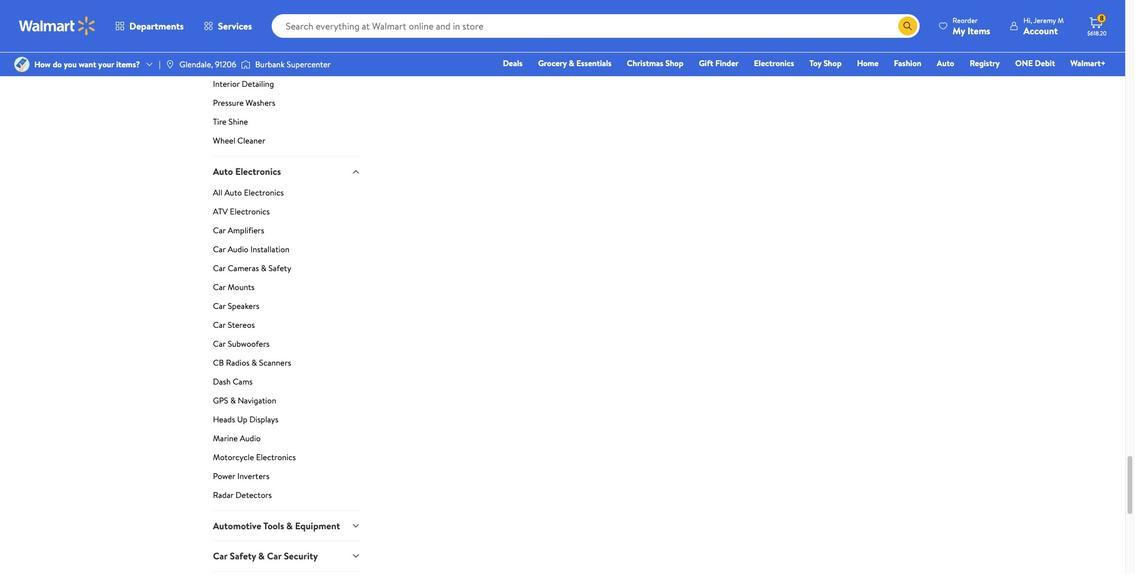 Task type: describe. For each thing, give the bounding box(es) containing it.
car speakers link
[[213, 300, 361, 317]]

electronics left toy
[[754, 57, 794, 69]]

car for car mounts
[[213, 281, 226, 293]]

interior detailing link
[[213, 78, 361, 95]]

items?
[[116, 58, 140, 70]]

gps
[[213, 395, 228, 406]]

tire shine link
[[213, 116, 361, 133]]

shop for christmas shop
[[665, 57, 684, 69]]

interior
[[213, 78, 240, 90]]

motorcycle
[[213, 451, 254, 463]]

heads up displays
[[213, 413, 279, 425]]

car for car speakers
[[213, 300, 226, 312]]

detectors
[[236, 489, 272, 501]]

one debit link
[[1010, 57, 1061, 70]]

car amplifiers link
[[213, 224, 361, 241]]

car audio installation
[[213, 243, 290, 255]]

shop for toy shop
[[824, 57, 842, 69]]

cleaner for glass cleaner
[[234, 40, 262, 52]]

marine audio link
[[213, 432, 361, 449]]

marine
[[213, 432, 238, 444]]

displays
[[249, 413, 279, 425]]

reorder my items
[[953, 15, 991, 37]]

audio for marine
[[240, 432, 261, 444]]

electronics for atv electronics
[[230, 205, 270, 217]]

m
[[1058, 15, 1064, 25]]

departments
[[129, 19, 184, 32]]

security
[[284, 550, 318, 563]]

registry
[[970, 57, 1000, 69]]

glass cleaner
[[213, 40, 262, 52]]

auto for auto
[[937, 57, 954, 69]]

Search search field
[[272, 14, 920, 38]]

automotive tools & equipment button
[[213, 510, 361, 541]]

electronics down auto electronics
[[244, 187, 284, 198]]

car mounts
[[213, 281, 255, 293]]

burbank supercenter
[[255, 58, 331, 70]]

navigation
[[238, 395, 276, 406]]

 image for how do you want your items?
[[14, 57, 30, 72]]

home link
[[852, 57, 884, 70]]

pressure
[[213, 97, 244, 109]]

automotive
[[213, 519, 261, 532]]

grocery & essentials link
[[533, 57, 617, 70]]

registry link
[[965, 57, 1005, 70]]

tire shine
[[213, 116, 248, 128]]

items
[[968, 24, 991, 37]]

automotive tools & equipment
[[213, 519, 340, 532]]

electronics for motorcycle electronics
[[256, 451, 296, 463]]

services button
[[194, 12, 262, 40]]

amplifiers
[[228, 224, 264, 236]]

heads
[[213, 413, 235, 425]]

gps & navigation link
[[213, 395, 361, 411]]

headlight restoration
[[213, 59, 292, 71]]

detailing for exterior detailing
[[244, 22, 276, 33]]

auto link
[[932, 57, 960, 70]]

car cameras & safety link
[[213, 262, 361, 279]]

safety inside dropdown button
[[230, 550, 256, 563]]

electronics for auto electronics
[[235, 165, 281, 178]]

auto inside all auto electronics link
[[224, 187, 242, 198]]

auto electronics
[[213, 165, 281, 178]]

inverters
[[237, 470, 269, 482]]

scanners
[[259, 357, 291, 369]]

auto for auto electronics
[[213, 165, 233, 178]]

& for car
[[258, 550, 265, 563]]

all auto electronics
[[213, 187, 284, 198]]

christmas shop
[[627, 57, 684, 69]]

car for car amplifiers
[[213, 224, 226, 236]]

and
[[245, 3, 257, 14]]

wheel cleaner
[[213, 135, 265, 147]]

shine
[[229, 116, 248, 128]]

car mounts link
[[213, 281, 361, 298]]

power inverters
[[213, 470, 269, 482]]

walmart image
[[19, 17, 96, 35]]

& right gps
[[230, 395, 236, 406]]

tire
[[213, 116, 227, 128]]

pressure washers
[[213, 97, 275, 109]]

headlight
[[213, 59, 248, 71]]

deals link
[[498, 57, 528, 70]]

marine audio
[[213, 432, 261, 444]]

radar
[[213, 489, 234, 501]]

toy shop link
[[804, 57, 847, 70]]

do
[[53, 58, 62, 70]]

walmart+ link
[[1065, 57, 1111, 70]]

car left security
[[267, 550, 282, 563]]

your
[[98, 58, 114, 70]]

car safety & car security button
[[213, 541, 361, 571]]

car for car audio installation
[[213, 243, 226, 255]]

exterior
[[213, 22, 242, 33]]

atv electronics
[[213, 205, 270, 217]]

car stereos
[[213, 319, 255, 331]]

headlight restoration link
[[213, 59, 361, 76]]

cb
[[213, 357, 224, 369]]

radar detectors link
[[213, 489, 361, 510]]

fashion
[[894, 57, 922, 69]]

& inside "link"
[[569, 57, 575, 69]]



Task type: vqa. For each thing, say whether or not it's contained in the screenshot.
egift
no



Task type: locate. For each thing, give the bounding box(es) containing it.
essentials
[[576, 57, 612, 69]]

shop inside the toy shop link
[[824, 57, 842, 69]]

electronics down all auto electronics
[[230, 205, 270, 217]]

grocery & essentials
[[538, 57, 612, 69]]

electronics inside "link"
[[230, 205, 270, 217]]

car for car subwoofers
[[213, 338, 226, 350]]

search icon image
[[903, 21, 913, 31]]

you
[[64, 58, 77, 70]]

car down atv
[[213, 224, 226, 236]]

& down tools
[[258, 550, 265, 563]]

car for car wax and sealant
[[213, 3, 226, 14]]

auto inside auto electronics dropdown button
[[213, 165, 233, 178]]

& right the radios at the bottom of the page
[[252, 357, 257, 369]]

audio up motorcycle electronics
[[240, 432, 261, 444]]

toy shop
[[810, 57, 842, 69]]

car inside car audio installation link
[[213, 243, 226, 255]]

supercenter
[[287, 58, 331, 70]]

electronics inside dropdown button
[[235, 165, 281, 178]]

 image
[[165, 60, 175, 69]]

car inside car cameras & safety link
[[213, 262, 226, 274]]

1 horizontal spatial shop
[[824, 57, 842, 69]]

glendale,
[[179, 58, 213, 70]]

heads up displays link
[[213, 413, 361, 430]]

power
[[213, 470, 235, 482]]

car inside car stereos link
[[213, 319, 226, 331]]

car left stereos
[[213, 319, 226, 331]]

detailing inside 'link'
[[242, 78, 274, 90]]

atv electronics link
[[213, 205, 361, 222]]

how do you want your items?
[[34, 58, 140, 70]]

 image for burbank supercenter
[[241, 58, 251, 70]]

services
[[218, 19, 252, 32]]

shop right the christmas
[[665, 57, 684, 69]]

car inside car mounts link
[[213, 281, 226, 293]]

1 horizontal spatial safety
[[268, 262, 291, 274]]

safety down automotive
[[230, 550, 256, 563]]

audio
[[228, 243, 249, 255], [240, 432, 261, 444]]

car inside car subwoofers link
[[213, 338, 226, 350]]

car inside car speakers link
[[213, 300, 226, 312]]

shop inside the christmas shop link
[[665, 57, 684, 69]]

pressure washers link
[[213, 97, 361, 114]]

auto up "all" on the top of page
[[213, 165, 233, 178]]

& right the "grocery"
[[569, 57, 575, 69]]

want
[[79, 58, 96, 70]]

car down automotive
[[213, 550, 227, 563]]

0 vertical spatial audio
[[228, 243, 249, 255]]

one
[[1015, 57, 1033, 69]]

cleaner down exterior detailing
[[234, 40, 262, 52]]

car left the wax
[[213, 3, 226, 14]]

car inside car wax and sealant link
[[213, 3, 226, 14]]

0 horizontal spatial safety
[[230, 550, 256, 563]]

car
[[213, 3, 226, 14], [213, 224, 226, 236], [213, 243, 226, 255], [213, 262, 226, 274], [213, 281, 226, 293], [213, 300, 226, 312], [213, 319, 226, 331], [213, 338, 226, 350], [213, 550, 227, 563], [267, 550, 282, 563]]

exterior detailing
[[213, 22, 276, 33]]

shop right toy
[[824, 57, 842, 69]]

detailing up washers
[[242, 78, 274, 90]]

mounts
[[228, 281, 255, 293]]

hi, jeremy m account
[[1024, 15, 1064, 37]]

Walmart Site-Wide search field
[[272, 14, 920, 38]]

 image up interior detailing
[[241, 58, 251, 70]]

car for car stereos
[[213, 319, 226, 331]]

debit
[[1035, 57, 1055, 69]]

car up cb
[[213, 338, 226, 350]]

audio down car amplifiers
[[228, 243, 249, 255]]

1 vertical spatial cleaner
[[237, 135, 265, 147]]

auto inside auto link
[[937, 57, 954, 69]]

auto
[[937, 57, 954, 69], [213, 165, 233, 178], [224, 187, 242, 198]]

motorcycle electronics link
[[213, 451, 361, 468]]

car wax and sealant link
[[213, 3, 361, 19]]

all auto electronics link
[[213, 187, 361, 203]]

sealant
[[259, 3, 286, 14]]

1 vertical spatial audio
[[240, 432, 261, 444]]

reorder
[[953, 15, 978, 25]]

departments button
[[105, 12, 194, 40]]

auto right "all" on the top of page
[[224, 187, 242, 198]]

safety
[[268, 262, 291, 274], [230, 550, 256, 563]]

auto down my
[[937, 57, 954, 69]]

car for car cameras & safety
[[213, 262, 226, 274]]

radar detectors
[[213, 489, 272, 501]]

& for scanners
[[252, 357, 257, 369]]

car amplifiers
[[213, 224, 264, 236]]

car inside car amplifiers link
[[213, 224, 226, 236]]

2 shop from the left
[[824, 57, 842, 69]]

car stereos link
[[213, 319, 361, 335]]

account
[[1024, 24, 1058, 37]]

wheel cleaner link
[[213, 135, 361, 156]]

glass cleaner link
[[213, 40, 361, 57]]

tools
[[263, 519, 284, 532]]

electronics down marine audio link at the left of page
[[256, 451, 296, 463]]

atv
[[213, 205, 228, 217]]

safety down car audio installation link at left top
[[268, 262, 291, 274]]

& for safety
[[261, 262, 267, 274]]

cleaner for wheel cleaner
[[237, 135, 265, 147]]

car subwoofers
[[213, 338, 270, 350]]

gift finder link
[[694, 57, 744, 70]]

cb radios & scanners
[[213, 357, 291, 369]]

1 shop from the left
[[665, 57, 684, 69]]

installation
[[251, 243, 290, 255]]

2 vertical spatial auto
[[224, 187, 242, 198]]

dash cams
[[213, 376, 253, 387]]

& down installation
[[261, 262, 267, 274]]

deals
[[503, 57, 523, 69]]

wheel
[[213, 135, 235, 147]]

car left the mounts
[[213, 281, 226, 293]]

& right tools
[[286, 519, 293, 532]]

glass
[[213, 40, 232, 52]]

0 vertical spatial safety
[[268, 262, 291, 274]]

cleaner down "shine"
[[237, 135, 265, 147]]

gift
[[699, 57, 713, 69]]

detailing for interior detailing
[[242, 78, 274, 90]]

electronics
[[754, 57, 794, 69], [235, 165, 281, 178], [244, 187, 284, 198], [230, 205, 270, 217], [256, 451, 296, 463]]

interior detailing
[[213, 78, 274, 90]]

car wax and sealant
[[213, 3, 286, 14]]

fashion link
[[889, 57, 927, 70]]

0 vertical spatial detailing
[[244, 22, 276, 33]]

glendale, 91206
[[179, 58, 236, 70]]

washers
[[246, 97, 275, 109]]

hi,
[[1024, 15, 1032, 25]]

grocery
[[538, 57, 567, 69]]

1 horizontal spatial  image
[[241, 58, 251, 70]]

1 vertical spatial safety
[[230, 550, 256, 563]]

electronics up all auto electronics
[[235, 165, 281, 178]]

audio for car
[[228, 243, 249, 255]]

christmas shop link
[[622, 57, 689, 70]]

motorcycle electronics
[[213, 451, 296, 463]]

my
[[953, 24, 965, 37]]

0 horizontal spatial shop
[[665, 57, 684, 69]]

subwoofers
[[228, 338, 270, 350]]

car down car mounts on the left
[[213, 300, 226, 312]]

car for car safety & car security
[[213, 550, 227, 563]]

one debit
[[1015, 57, 1055, 69]]

stereos
[[228, 319, 255, 331]]

radios
[[226, 357, 250, 369]]

 image
[[14, 57, 30, 72], [241, 58, 251, 70]]

1 vertical spatial detailing
[[242, 78, 274, 90]]

all
[[213, 187, 222, 198]]

0 vertical spatial auto
[[937, 57, 954, 69]]

car down car amplifiers
[[213, 243, 226, 255]]

electronics link
[[749, 57, 800, 70]]

speakers
[[228, 300, 260, 312]]

auto electronics button
[[213, 156, 361, 187]]

car up car mounts on the left
[[213, 262, 226, 274]]

0 vertical spatial cleaner
[[234, 40, 262, 52]]

jeremy
[[1034, 15, 1056, 25]]

wax
[[228, 3, 243, 14]]

0 horizontal spatial  image
[[14, 57, 30, 72]]

& for equipment
[[286, 519, 293, 532]]

|
[[159, 58, 161, 70]]

gps & navigation
[[213, 395, 276, 406]]

8 $618.20
[[1088, 13, 1107, 37]]

1 vertical spatial auto
[[213, 165, 233, 178]]

how
[[34, 58, 51, 70]]

home
[[857, 57, 879, 69]]

detailing down and
[[244, 22, 276, 33]]

 image left how
[[14, 57, 30, 72]]

&
[[569, 57, 575, 69], [261, 262, 267, 274], [252, 357, 257, 369], [230, 395, 236, 406], [286, 519, 293, 532], [258, 550, 265, 563]]

finder
[[715, 57, 739, 69]]



